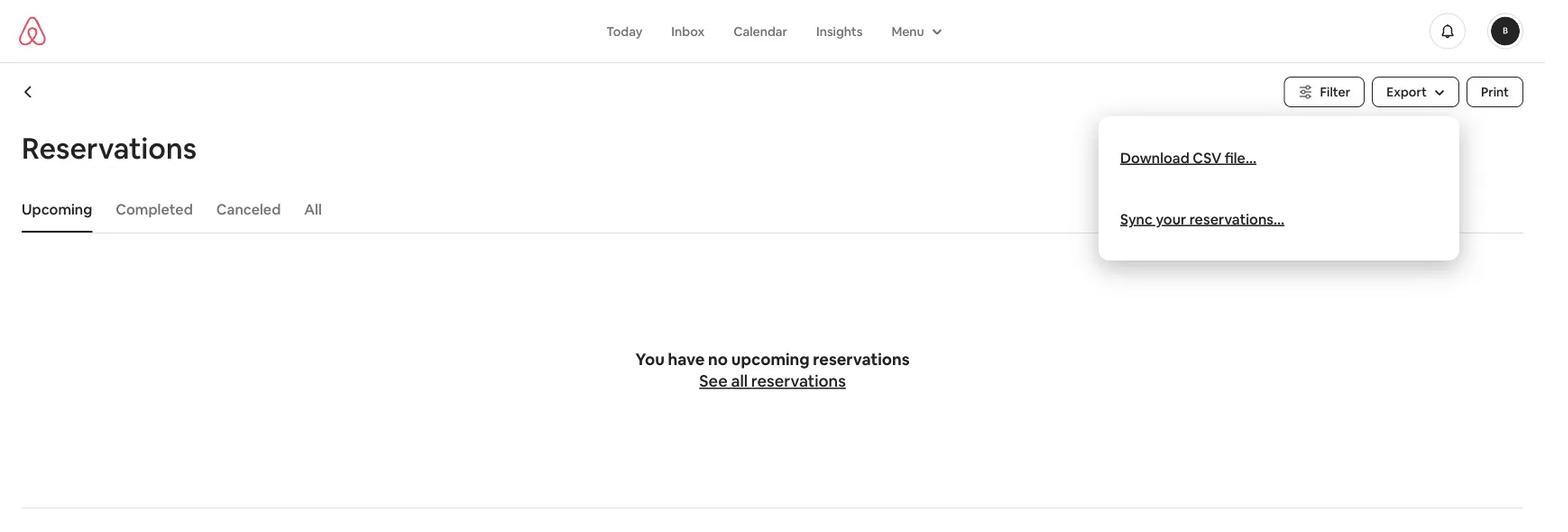 Task type: locate. For each thing, give the bounding box(es) containing it.
export
[[1387, 84, 1427, 100]]

reservations
[[813, 349, 910, 370], [751, 371, 846, 392]]

filter
[[1320, 84, 1351, 100]]

tab list
[[13, 186, 1524, 233]]

no
[[708, 349, 728, 370]]

upcoming button
[[13, 191, 101, 227]]

completed button
[[107, 191, 202, 227]]

inbox
[[672, 23, 705, 39]]

all button
[[295, 191, 331, 227]]

export button
[[1372, 77, 1460, 107]]

print button
[[1467, 77, 1524, 107]]

0 vertical spatial reservations
[[813, 349, 910, 370]]

upcoming
[[731, 349, 810, 370]]

today link
[[592, 14, 657, 48]]

reservations
[[22, 129, 197, 167]]

canceled button
[[207, 191, 290, 227]]

file…
[[1225, 148, 1257, 167]]

download
[[1121, 148, 1190, 167]]

go back image
[[22, 85, 36, 99]]

upcoming
[[22, 200, 92, 218]]

download csv file…
[[1121, 148, 1257, 167]]

group
[[877, 14, 953, 48]]

see all reservations button
[[699, 371, 846, 392]]

your
[[1156, 210, 1187, 228]]

insights link
[[802, 14, 877, 48]]

csv
[[1193, 148, 1222, 167]]

reservations…
[[1190, 210, 1285, 228]]



Task type: vqa. For each thing, say whether or not it's contained in the screenshot.
YOUR
yes



Task type: describe. For each thing, give the bounding box(es) containing it.
download csv file… button
[[1121, 148, 1257, 167]]

completed
[[116, 200, 193, 218]]

all
[[304, 200, 322, 218]]

calendar
[[734, 23, 788, 39]]

you have no upcoming reservations see all reservations
[[636, 349, 910, 392]]

all
[[731, 371, 748, 392]]

sync your reservations… button
[[1121, 210, 1285, 228]]

sync your reservations…
[[1121, 210, 1285, 228]]

insights
[[816, 23, 863, 39]]

you
[[636, 349, 665, 370]]

calendar link
[[719, 14, 802, 48]]

sync
[[1121, 210, 1153, 228]]

have
[[668, 349, 705, 370]]

today
[[606, 23, 643, 39]]

print
[[1481, 84, 1509, 100]]

see
[[699, 371, 728, 392]]

tab list containing upcoming
[[13, 186, 1524, 233]]

inbox link
[[657, 14, 719, 48]]

1 vertical spatial reservations
[[751, 371, 846, 392]]

filter button
[[1284, 77, 1365, 107]]

canceled
[[216, 200, 281, 218]]



